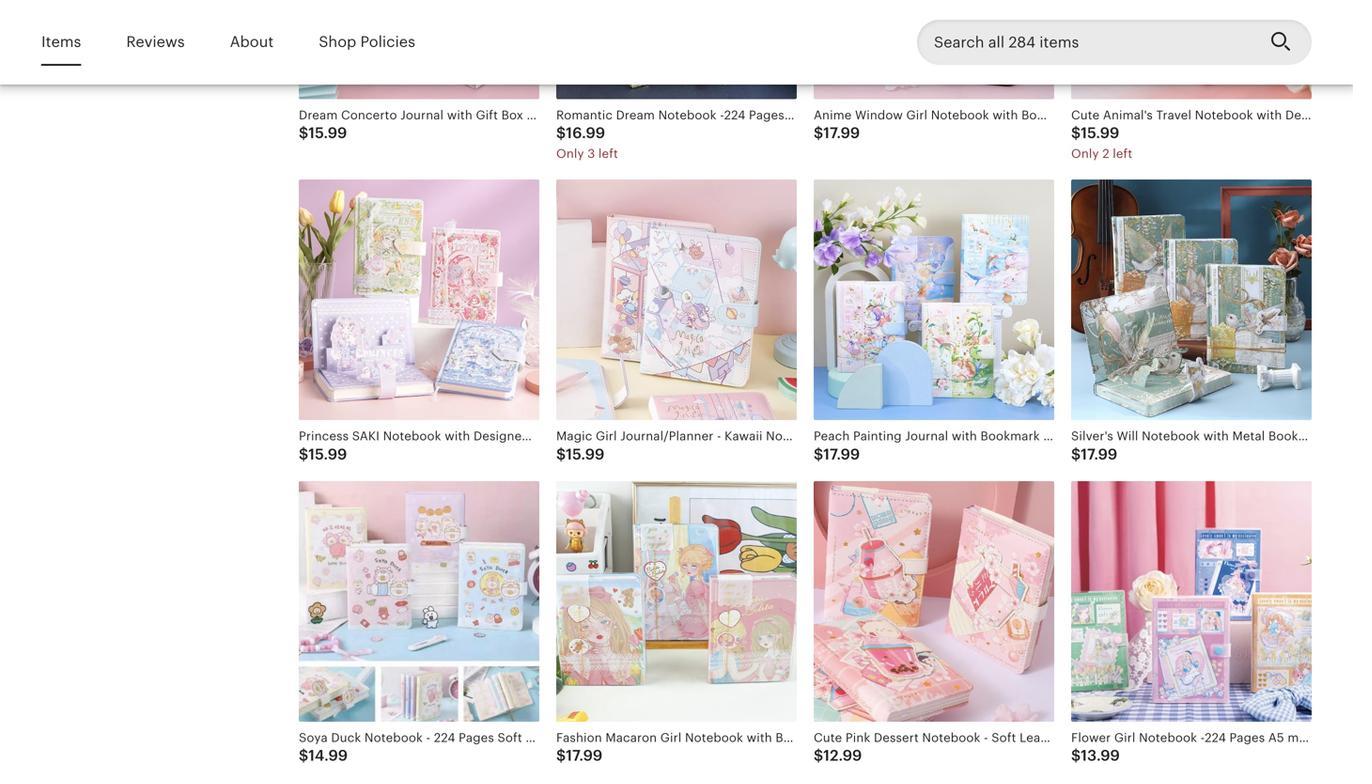 Task type: vqa. For each thing, say whether or not it's contained in the screenshot.
order inside ONLY 1 LEFT — ORDER SOON EST. ARRIVAL BY DEC 27-JAN 19
no



Task type: locate. For each thing, give the bounding box(es) containing it.
only inside $ 15.99 only 2 left
[[1071, 147, 1099, 161]]

fashion macaron girl notebook with bookmark and pvc cover - 192 pages a5 buckle notebooks - diy journal - planner to do list image
[[556, 481, 797, 722]]

left for 15.99
[[1113, 147, 1133, 161]]

$ inside $ 16.99 only 3 left
[[556, 125, 566, 142]]

left
[[599, 147, 618, 161], [1113, 147, 1133, 161]]

1 horizontal spatial only
[[1071, 147, 1099, 161]]

15.99 for 'princess saki notebook with designed colorful page - 224 pages hard cover - a5 magnetic buckle notebooks  - diy journal' image
[[309, 446, 347, 463]]

only
[[556, 147, 584, 161], [1071, 147, 1099, 161]]

items link
[[41, 20, 81, 64]]

2 left from the left
[[1113, 147, 1133, 161]]

0 horizontal spatial left
[[599, 147, 618, 161]]

17.99
[[824, 125, 860, 142], [824, 446, 860, 463], [1081, 446, 1118, 463]]

$
[[299, 125, 309, 142], [556, 125, 566, 142], [814, 125, 824, 142], [1071, 125, 1081, 142], [299, 446, 309, 463], [556, 446, 566, 463], [814, 446, 824, 463], [1071, 446, 1081, 463]]

$ for silver's will notebook with metal bookmark and 3d page -224 pages a5 magnetic buckle hard cover - journal diy planner image
[[1071, 446, 1081, 463]]

$ for magic girl journal/planner - kawaii notebook soft leather cover anime print- 224 pages a5 magnetic buckle notebooks image
[[556, 446, 566, 463]]

only for 16.99
[[556, 147, 584, 161]]

17.99 for anime window girl notebook with bookmark and 3d page - soft leather cover planner- 224 pages a5 magnetic buckle notebooks - diy journal image
[[824, 125, 860, 142]]

anime window girl notebook with bookmark and 3d page - soft leather cover planner- 224 pages a5 magnetic buckle notebooks - diy journal image
[[814, 0, 1055, 99]]

1 horizontal spatial left
[[1113, 147, 1133, 161]]

$ inside $ 15.99 only 2 left
[[1071, 125, 1081, 142]]

only left 2
[[1071, 147, 1099, 161]]

left inside $ 15.99 only 2 left
[[1113, 147, 1133, 161]]

left right 2
[[1113, 147, 1133, 161]]

3
[[588, 147, 595, 161]]

only left 3
[[556, 147, 584, 161]]

1 only from the left
[[556, 147, 584, 161]]

15.99 inside $ 15.99 only 2 left
[[1081, 125, 1120, 142]]

$ 15.99
[[299, 125, 347, 142], [299, 446, 347, 463], [556, 446, 605, 463]]

cute pink dessert notebook - soft leather cover - 256 pages - a6 magnetic buckle notebooks  - diy journal - colorful page notebook image
[[814, 481, 1055, 722]]

$ 15.99 for 'princess saki notebook with designed colorful page - 224 pages hard cover - a5 magnetic buckle notebooks  - diy journal' image
[[299, 446, 347, 463]]

peach painting journal with bookmark and 3d page - soft leather cover planner- 224 pages a5 magnetic buckle notebooks image
[[814, 180, 1055, 420]]

$ 15.99 for magic girl journal/planner - kawaii notebook soft leather cover anime print- 224 pages a5 magnetic buckle notebooks image
[[556, 446, 605, 463]]

15.99
[[309, 125, 347, 142], [1081, 125, 1120, 142], [309, 446, 347, 463], [566, 446, 605, 463]]

policies
[[360, 34, 415, 51]]

left right 3
[[599, 147, 618, 161]]

0 horizontal spatial only
[[556, 147, 584, 161]]

left inside $ 16.99 only 3 left
[[599, 147, 618, 161]]

flower girl notebook -224 pages a5 magnetic buckle notebooks with pvc cover - kawaii journal diy - cute notebooks image
[[1071, 481, 1312, 722]]

2 only from the left
[[1071, 147, 1099, 161]]

about
[[230, 34, 274, 51]]

dream concerto journal with gift box and locker - 192 pages hard cover - a6 diary - diy journal image
[[299, 0, 539, 99]]

items
[[41, 34, 81, 51]]

report
[[41, 47, 84, 62]]

princess saki notebook with designed colorful page - 224 pages hard cover - a5 magnetic buckle notebooks  - diy journal image
[[299, 180, 539, 420]]

$ for anime window girl notebook with bookmark and 3d page - soft leather cover planner- 224 pages a5 magnetic buckle notebooks - diy journal image
[[814, 125, 824, 142]]

left for 16.99
[[599, 147, 618, 161]]

report this shop to etsy
[[41, 47, 190, 62]]

cute animal's travel notebook with designed colorful page - 224 pages soft leather cover - a5 magnetic buckle notebooks  - diy journal image
[[1071, 0, 1312, 99]]

15.99 for dream concerto journal with gift box and locker - 192 pages hard cover - a6 diary - diy journal image on the top left of the page
[[309, 125, 347, 142]]

romantic dream notebook -224 pages a5 magnetic buckle notebooks with soft leather cover - kawaii journal diy - cute notebooks image
[[556, 0, 797, 99]]

Search all 284 items text field
[[917, 20, 1256, 65]]

$ 15.99 for dream concerto journal with gift box and locker - 192 pages hard cover - a6 diary - diy journal image on the top left of the page
[[299, 125, 347, 142]]

only inside $ 16.99 only 3 left
[[556, 147, 584, 161]]

$ 17.99
[[814, 125, 860, 142], [814, 446, 860, 463], [1071, 446, 1118, 463]]

1 left from the left
[[599, 147, 618, 161]]

$ for 'princess saki notebook with designed colorful page - 224 pages hard cover - a5 magnetic buckle notebooks  - diy journal' image
[[299, 446, 309, 463]]



Task type: describe. For each thing, give the bounding box(es) containing it.
reviews
[[126, 34, 185, 51]]

silver's will notebook with metal bookmark and 3d page -224 pages a5 magnetic buckle hard cover - journal diy planner image
[[1071, 180, 1312, 420]]

soya duck notebook - 224 pages soft leather cover planner- a5 magnetic buckle notebooks  - diy journal with lines or dots- cute notebook image
[[299, 481, 539, 722]]

reviews link
[[126, 20, 185, 64]]

shop
[[114, 47, 145, 62]]

2
[[1103, 147, 1110, 161]]

$ 17.99 for anime window girl notebook with bookmark and 3d page - soft leather cover planner- 224 pages a5 magnetic buckle notebooks - diy journal image
[[814, 125, 860, 142]]

17.99 for silver's will notebook with metal bookmark and 3d page -224 pages a5 magnetic buckle hard cover - journal diy planner image
[[1081, 446, 1118, 463]]

15.99 for magic girl journal/planner - kawaii notebook soft leather cover anime print- 224 pages a5 magnetic buckle notebooks image
[[566, 446, 605, 463]]

$ 17.99 for peach painting journal with bookmark and 3d page - soft leather cover planner- 224 pages a5 magnetic buckle notebooks image
[[814, 446, 860, 463]]

$ for dream concerto journal with gift box and locker - 192 pages hard cover - a6 diary - diy journal image on the top left of the page
[[299, 125, 309, 142]]

shop
[[319, 34, 356, 51]]

$ 15.99 only 2 left
[[1071, 125, 1133, 161]]

17.99 for peach painting journal with bookmark and 3d page - soft leather cover planner- 224 pages a5 magnetic buckle notebooks image
[[824, 446, 860, 463]]

magic girl journal/planner - kawaii notebook soft leather cover anime print- 224 pages a5 magnetic buckle notebooks image
[[556, 180, 797, 420]]

about link
[[230, 20, 274, 64]]

$ 16.99 only 3 left
[[556, 125, 618, 161]]

$ 17.99 for silver's will notebook with metal bookmark and 3d page -224 pages a5 magnetic buckle hard cover - journal diy planner image
[[1071, 446, 1118, 463]]

shop policies link
[[319, 20, 415, 64]]

etsy
[[164, 47, 190, 62]]

16.99
[[566, 125, 605, 142]]

shop policies
[[319, 34, 415, 51]]

$ for peach painting journal with bookmark and 3d page - soft leather cover planner- 224 pages a5 magnetic buckle notebooks image
[[814, 446, 824, 463]]

only for 15.99
[[1071, 147, 1099, 161]]

to
[[148, 47, 161, 62]]

this
[[87, 47, 110, 62]]



